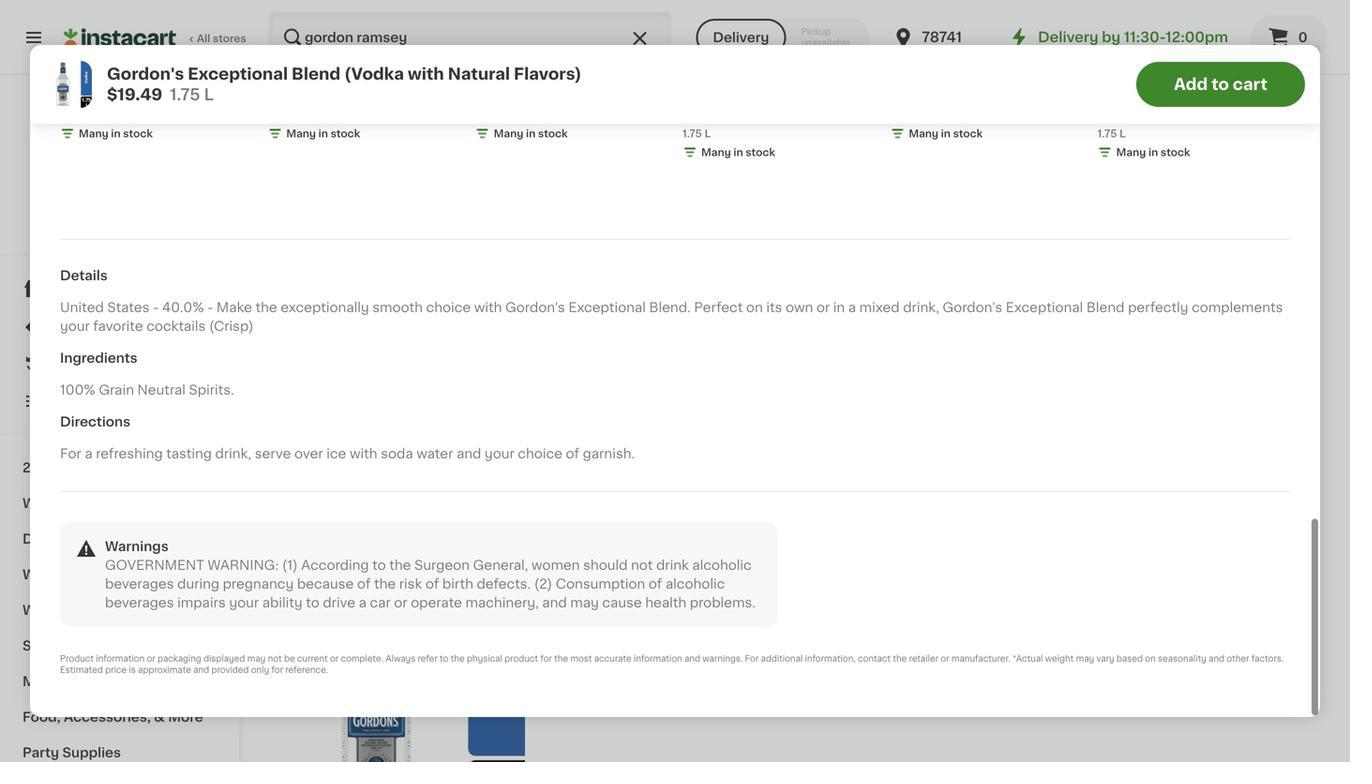 Task type: describe. For each thing, give the bounding box(es) containing it.
wine under $20
[[23, 568, 131, 581]]

weight
[[1045, 655, 1074, 663]]

results for "gordon ramsey"
[[281, 140, 576, 160]]

in inside button
[[941, 129, 951, 139]]

stock inside button
[[953, 129, 983, 139]]

(2)
[[534, 577, 552, 591]]

1.75 inside the "luksusowa 80 proof vodka 1.75 l"
[[60, 110, 80, 120]]

$19.49
[[107, 87, 162, 103]]

l inside gordon's exceptional blend (vodka with natural flavors) $19.49 1.75 l
[[204, 87, 214, 103]]

ml
[[827, 491, 840, 501]]

vodka inside seagram's vodka extra smooth vodka, extra smooth 1.75 l
[[754, 91, 795, 105]]

add to cart
[[1174, 76, 1268, 92]]

warnings.
[[703, 655, 743, 663]]

birth
[[442, 577, 473, 591]]

$ 49 49
[[285, 448, 336, 467]]

make
[[217, 301, 252, 314]]

accurate
[[594, 655, 632, 663]]

*actual
[[1013, 655, 1043, 663]]

during
[[177, 577, 219, 591]]

drive
[[323, 596, 355, 609]]

2 horizontal spatial your
[[485, 447, 515, 460]]

retailer
[[909, 655, 939, 663]]

warnings
[[105, 540, 169, 553]]

mixed
[[859, 301, 900, 314]]

all
[[197, 33, 210, 44]]

the up car
[[374, 577, 396, 591]]

government
[[105, 559, 204, 572]]

to down because
[[306, 596, 320, 609]]

best
[[43, 461, 74, 474]]

1 smooth from the left
[[683, 110, 734, 123]]

gordon's exceptional blend (vodka with natural flavors) $19.49 1.75 l
[[107, 66, 582, 103]]

0 vertical spatial extra
[[798, 91, 832, 105]]

1 deals link from the top
[[11, 308, 228, 345]]

physical
[[467, 655, 502, 663]]

the up risk in the bottom of the page
[[389, 559, 411, 572]]

1 vertical spatial choice
[[518, 447, 563, 460]]

for inside product information or packaging displayed may not be current or complete. always refer to the physical product for the most accurate information and warnings. for additional information, contact the retailer or manufacturer. *actual weight may vary based on seasonality and other factors. estimated price is approximate and provided only for reference.
[[745, 655, 759, 663]]

seagram's vodka extra smooth vodka, extra smooth 1.75 l
[[683, 91, 874, 139]]

vodka, inside red star platinum vodka, 80 proof 1.75 l
[[1219, 91, 1263, 105]]

2016
[[641, 495, 673, 508]]

49 left ice
[[292, 448, 319, 467]]

20
[[23, 461, 40, 474]]

perfectly
[[1128, 301, 1188, 314]]

impairs
[[177, 596, 226, 609]]

2 - from the left
[[207, 301, 213, 314]]

2 vertical spatial with
[[350, 447, 377, 460]]

stores
[[213, 33, 246, 44]]

2 vertical spatial for
[[271, 666, 283, 674]]

manufacturer.
[[952, 655, 1010, 663]]

0 horizontal spatial for
[[60, 447, 81, 460]]

& for seltzers
[[81, 639, 92, 653]]

vodka, inside seagram's vodka extra smooth vodka, extra smooth 1.75 l
[[738, 110, 782, 123]]

united states  - 40.0% - make the exceptionally smooth choice with gordon's exceptional blend. perfect on its own or in a mixed drink, gordon's exceptional blend perfectly complements your favorite cocktails (crisp)
[[60, 301, 1283, 333]]

operate
[[411, 596, 462, 609]]

$ for 49
[[285, 449, 292, 459]]

provided
[[211, 666, 249, 674]]

1 - from the left
[[153, 301, 159, 314]]

drink
[[656, 559, 689, 572]]

750 ml
[[804, 491, 840, 501]]

27
[[554, 448, 578, 467]]

80 inside red star platinum vodka, 80 proof 1.75 l
[[1266, 91, 1284, 105]]

in inside united states  - 40.0% - make the exceptionally smooth choice with gordon's exceptional blend. perfect on its own or in a mixed drink, gordon's exceptional blend perfectly complements your favorite cocktails (crisp)
[[833, 301, 845, 314]]

the left physical
[[451, 655, 465, 663]]

of down refreshing
[[122, 461, 136, 474]]

women
[[532, 559, 580, 572]]

of up car
[[357, 577, 371, 591]]

$ for 12
[[271, 68, 278, 78]]

all stores
[[197, 33, 246, 44]]

accessories,
[[64, 711, 151, 724]]

750 ml button
[[804, 191, 1051, 504]]

$ 21 99
[[64, 67, 109, 86]]

the left most
[[554, 655, 568, 663]]

l inside the "luksusowa 80 proof vodka 1.75 l"
[[82, 110, 88, 120]]

information,
[[805, 655, 856, 663]]

gordon for 27
[[543, 495, 593, 508]]

soda
[[381, 447, 413, 460]]

estate for 49
[[334, 495, 376, 508]]

six
[[380, 495, 399, 508]]

contact
[[858, 655, 891, 663]]

surgeon
[[414, 559, 470, 572]]

seltzers & hard drinks
[[23, 639, 175, 653]]

or up approximate at the left of page
[[147, 655, 155, 663]]

49 for 12
[[301, 68, 316, 78]]

33
[[486, 67, 512, 86]]

choice inside united states  - 40.0% - make the exceptionally smooth choice with gordon's exceptional blend. perfect on its own or in a mixed drink, gordon's exceptional blend perfectly complements your favorite cocktails (crisp)
[[426, 301, 471, 314]]

seasonality
[[1158, 655, 1207, 663]]

united
[[60, 301, 104, 314]]

not inside warnings government warning: (1) according to the surgeon general, women should not drink alcoholic beverages during pregnancy because of the risk of birth defects. (2) consumption of alcoholic beverages impairs your ability to drive a car or operate machinery, and may cause health problems.
[[631, 559, 653, 572]]

the left "retailer"
[[893, 655, 907, 663]]

its
[[766, 301, 782, 314]]

consumption
[[556, 577, 645, 591]]

vodka inside the "luksusowa 80 proof vodka 1.75 l"
[[197, 91, 237, 105]]

gordon for 49
[[281, 495, 331, 508]]

of up health
[[649, 577, 662, 591]]

party
[[23, 746, 59, 759]]

1 information from the left
[[96, 655, 145, 663]]

delivery button
[[696, 19, 786, 56]]

health
[[645, 596, 687, 609]]

(crisp)
[[209, 320, 254, 333]]

0 vertical spatial for
[[364, 140, 394, 160]]

luksusowa 80 proof vodka 1.75 l
[[60, 91, 237, 120]]

product information or packaging displayed may not be current or complete. always refer to the physical product for the most accurate information and warnings. for additional information, contact the retailer or manufacturer. *actual weight may vary based on seasonality and other factors. estimated price is approximate and provided only for reference.
[[60, 655, 1284, 674]]

$ for 27
[[547, 449, 554, 459]]

or right "retailer"
[[941, 655, 949, 663]]

other
[[1227, 655, 1249, 663]]

l inside red star platinum vodka, 80 proof 1.75 l
[[1120, 129, 1126, 139]]

sauvignon for 49
[[281, 514, 350, 527]]

always
[[386, 655, 416, 663]]

proof inside red star platinum vodka, 80 proof 1.75 l
[[1098, 110, 1133, 123]]

gordon estate 2016 cabernet sauvignon
[[543, 495, 738, 527]]

current
[[297, 655, 328, 663]]

20 best wines of 2023 link
[[11, 450, 228, 486]]

to up car
[[372, 559, 386, 572]]

to inside product information or packaging displayed may not be current or complete. always refer to the physical product for the most accurate information and warnings. for additional information, contact the retailer or manufacturer. *actual weight may vary based on seasonality and other factors. estimated price is approximate and provided only for reference.
[[440, 655, 449, 663]]

2 vertical spatial &
[[154, 711, 165, 724]]

own
[[786, 301, 813, 314]]

gordon's inside gordon's exceptional blend (vodka with natural flavors) $19.49 1.75 l
[[107, 66, 184, 82]]

or right "current"
[[330, 655, 339, 663]]

food,
[[23, 711, 61, 724]]

1.75 inside seagram's vodka extra smooth vodka, extra smooth 1.75 l
[[683, 129, 702, 139]]

luksusowa
[[60, 91, 133, 105]]

should
[[583, 559, 628, 572]]

hard
[[95, 639, 128, 653]]

delivery by 11:30-12:00pm link
[[1008, 26, 1228, 49]]

0 vertical spatial deals
[[53, 320, 91, 333]]

be
[[284, 655, 295, 663]]

vary
[[1097, 655, 1115, 663]]

3 wine from the top
[[23, 604, 57, 617]]

blend inside united states  - 40.0% - make the exceptionally smooth choice with gordon's exceptional blend. perfect on its own or in a mixed drink, gordon's exceptional blend perfectly complements your favorite cocktails (crisp)
[[1087, 301, 1125, 314]]

cocktails
[[146, 320, 206, 333]]

of left garnish.
[[566, 447, 579, 460]]

1 horizontal spatial exceptional
[[569, 301, 646, 314]]

12:00pm
[[1166, 30, 1228, 44]]

0 vertical spatial alcoholic
[[692, 559, 752, 572]]

general,
[[473, 559, 528, 572]]

and left "other"
[[1209, 655, 1225, 663]]

neutral
[[137, 383, 186, 396]]

20 best wines of 2023
[[23, 461, 174, 474]]

machinery,
[[465, 596, 539, 609]]

your inside warnings government warning: (1) according to the surgeon general, women should not drink alcoholic beverages during pregnancy because of the risk of birth defects. (2) consumption of alcoholic beverages impairs your ability to drive a car or operate machinery, and may cause health problems.
[[229, 596, 259, 609]]

ice
[[327, 447, 346, 460]]

perfect
[[694, 301, 743, 314]]

refer
[[418, 655, 438, 663]]

mixers
[[23, 675, 68, 688]]



Task type: locate. For each thing, give the bounding box(es) containing it.
party supplies link
[[11, 735, 228, 762]]

1 horizontal spatial -
[[207, 301, 213, 314]]

gordon inside gordon estate six cabernet sauvignon
[[281, 495, 331, 508]]

2 99 from the left
[[514, 68, 528, 78]]

because
[[297, 577, 354, 591]]

food, accessories, & more
[[23, 711, 203, 724]]

add down "defects."
[[485, 591, 513, 604]]

cabernet inside gordon estate 2016 cabernet sauvignon
[[676, 495, 738, 508]]

2 vertical spatial your
[[229, 596, 259, 609]]

deals down united
[[53, 320, 91, 333]]

wine under $20 link
[[11, 557, 228, 593]]

with right ice
[[350, 447, 377, 460]]

with right (vodka on the left of the page
[[408, 66, 444, 82]]

buy it again
[[53, 357, 132, 370]]

the inside united states  - 40.0% - make the exceptionally smooth choice with gordon's exceptional blend. perfect on its own or in a mixed drink, gordon's exceptional blend perfectly complements your favorite cocktails (crisp)
[[255, 301, 277, 314]]

cabernet right 2016
[[676, 495, 738, 508]]

1 horizontal spatial vodka
[[754, 91, 795, 105]]

ramsey"
[[488, 140, 576, 160]]

49 for 49
[[321, 449, 336, 459]]

1 sauvignon from the left
[[281, 514, 350, 527]]

99 right "21"
[[94, 68, 109, 78]]

gordon inside gordon estate 2016 cabernet sauvignon
[[543, 495, 593, 508]]

or right car
[[394, 596, 407, 609]]

sauvignon inside gordon estate six cabernet sauvignon
[[281, 514, 350, 527]]

80 inside the "luksusowa 80 proof vodka 1.75 l"
[[136, 91, 154, 105]]

choice right smooth
[[426, 301, 471, 314]]

2 horizontal spatial for
[[540, 655, 552, 663]]

vodka down all stores
[[197, 91, 237, 105]]

estate left 2016
[[596, 495, 638, 508]]

0 vertical spatial with
[[408, 66, 444, 82]]

wine for wine rated 90+
[[23, 497, 57, 510]]

49 right serve
[[321, 449, 336, 459]]

for
[[364, 140, 394, 160], [540, 655, 552, 663], [271, 666, 283, 674]]

vodka,
[[1219, 91, 1263, 105], [738, 110, 782, 123]]

0 horizontal spatial information
[[96, 655, 145, 663]]

0 horizontal spatial add
[[485, 591, 513, 604]]

estate left the six
[[334, 495, 376, 508]]

sauvignon inside gordon estate 2016 cabernet sauvignon
[[543, 514, 612, 527]]

0 vertical spatial beverages
[[105, 577, 174, 591]]

it
[[82, 357, 92, 370]]

2 estate from the left
[[596, 495, 638, 508]]

your
[[60, 320, 90, 333], [485, 447, 515, 460], [229, 596, 259, 609]]

0 vertical spatial proof
[[158, 91, 193, 105]]

80 right luksusowa
[[136, 91, 154, 105]]

1 horizontal spatial cabernet
[[676, 495, 738, 508]]

not
[[631, 559, 653, 572], [268, 655, 282, 663]]

99 for 21
[[94, 68, 109, 78]]

and left 'warnings.'
[[684, 655, 700, 663]]

$ inside $ 27 49
[[547, 449, 554, 459]]

1 horizontal spatial information
[[634, 655, 682, 663]]

1 horizontal spatial for
[[745, 655, 759, 663]]

warnings government warning: (1) according to the surgeon general, women should not drink alcoholic beverages during pregnancy because of the risk of birth defects. (2) consumption of alcoholic beverages impairs your ability to drive a car or operate machinery, and may cause health problems.
[[105, 540, 756, 609]]

& left more
[[154, 711, 165, 724]]

1 vertical spatial deals
[[23, 533, 61, 546]]

drink, right mixed
[[903, 301, 939, 314]]

your inside united states  - 40.0% - make the exceptionally smooth choice with gordon's exceptional blend. perfect on its own or in a mixed drink, gordon's exceptional blend perfectly complements your favorite cocktails (crisp)
[[60, 320, 90, 333]]

0 horizontal spatial drink,
[[215, 447, 251, 460]]

0 horizontal spatial choice
[[426, 301, 471, 314]]

0 horizontal spatial gordon's
[[107, 66, 184, 82]]

l inside seagram's vodka extra smooth vodka, extra smooth 1.75 l
[[705, 129, 711, 139]]

may
[[570, 596, 599, 609], [247, 655, 266, 663], [1076, 655, 1094, 663]]

1 vertical spatial with
[[474, 301, 502, 314]]

& down estimated
[[71, 675, 82, 688]]

2 horizontal spatial may
[[1076, 655, 1094, 663]]

proof inside the "luksusowa 80 proof vodka 1.75 l"
[[158, 91, 193, 105]]

product
[[505, 655, 538, 663]]

1 beverages from the top
[[105, 577, 174, 591]]

add for add to cart
[[1174, 76, 1208, 92]]

favorite
[[93, 320, 143, 333]]

1 horizontal spatial drinks
[[131, 639, 175, 653]]

may down consumption
[[570, 596, 599, 609]]

gordon estate six cabernet sauvignon
[[281, 495, 465, 527]]

12
[[278, 67, 300, 86]]

1 99 from the left
[[94, 68, 109, 78]]

add to cart button
[[1136, 62, 1305, 107]]

2 gordon from the left
[[543, 495, 593, 508]]

0 horizontal spatial your
[[60, 320, 90, 333]]

water
[[417, 447, 453, 460]]

$ inside $ 21 99
[[64, 68, 71, 78]]

0 vertical spatial add
[[1174, 76, 1208, 92]]

1 horizontal spatial on
[[1145, 655, 1156, 663]]

1 vertical spatial for
[[540, 655, 552, 663]]

2 vodka from the left
[[754, 91, 795, 105]]

exceptional
[[188, 66, 288, 82], [569, 301, 646, 314], [1006, 301, 1083, 314]]

and inside warnings government warning: (1) according to the surgeon general, women should not drink alcoholic beverages during pregnancy because of the risk of birth defects. (2) consumption of alcoholic beverages impairs your ability to drive a car or operate machinery, and may cause health problems.
[[542, 596, 567, 609]]

states
[[107, 301, 150, 314]]

wine
[[23, 497, 57, 510], [23, 568, 57, 581], [23, 604, 57, 617]]

0 vertical spatial drinks
[[131, 639, 175, 653]]

l inside button
[[1088, 491, 1094, 501]]

78741 button
[[892, 11, 1004, 64]]

0 horizontal spatial not
[[268, 655, 282, 663]]

0 horizontal spatial for
[[271, 666, 283, 674]]

many in stock inside many in stock button
[[909, 129, 983, 139]]

your down united
[[60, 320, 90, 333]]

0 vertical spatial vodka,
[[1219, 91, 1263, 105]]

and down (2)
[[542, 596, 567, 609]]

deals link up $20
[[11, 521, 228, 557]]

drinks up approximate at the left of page
[[131, 639, 175, 653]]

(vodka
[[344, 66, 404, 82]]

lists link
[[11, 383, 228, 420]]

$ inside $ 12 49
[[271, 68, 278, 78]]

proof down red on the right top
[[1098, 110, 1133, 123]]

cabernet inside gordon estate six cabernet sauvignon
[[403, 495, 465, 508]]

0 horizontal spatial exceptional
[[188, 66, 288, 82]]

drink, left serve
[[215, 447, 251, 460]]

1 horizontal spatial your
[[229, 596, 259, 609]]

the right make
[[255, 301, 277, 314]]

only
[[251, 666, 269, 674]]

& for mixers
[[71, 675, 82, 688]]

delivery for delivery
[[713, 31, 769, 44]]

1 vertical spatial not
[[268, 655, 282, 663]]

with right smooth
[[474, 301, 502, 314]]

over
[[294, 447, 323, 460]]

product group
[[281, 575, 528, 762]]

beverages
[[105, 577, 174, 591], [105, 596, 174, 609]]

1.75
[[170, 87, 200, 103], [60, 110, 80, 120], [683, 129, 702, 139], [1098, 129, 1117, 139], [1066, 491, 1086, 501]]

1 vertical spatial proof
[[1098, 110, 1133, 123]]

instacart logo image
[[64, 26, 176, 49]]

based
[[1117, 655, 1143, 663]]

your right water
[[485, 447, 515, 460]]

1.75 inside button
[[1066, 491, 1086, 501]]

a inside united states  - 40.0% - make the exceptionally smooth choice with gordon's exceptional blend. perfect on its own or in a mixed drink, gordon's exceptional blend perfectly complements your favorite cocktails (crisp)
[[848, 301, 856, 314]]

1 horizontal spatial 99
[[514, 68, 528, 78]]

49 right 27
[[580, 449, 594, 459]]

beverages down government
[[105, 577, 174, 591]]

1 horizontal spatial for
[[364, 140, 394, 160]]

1 vertical spatial extra
[[785, 110, 819, 123]]

1 vertical spatial deals link
[[11, 521, 228, 557]]

cabernet right the six
[[403, 495, 465, 508]]

sauvignon for 27
[[543, 514, 612, 527]]

2 horizontal spatial exceptional
[[1006, 301, 1083, 314]]

blend inside gordon's exceptional blend (vodka with natural flavors) $19.49 1.75 l
[[292, 66, 341, 82]]

$ 12 49
[[271, 67, 316, 86]]

smooth
[[372, 301, 423, 314]]

0 vertical spatial choice
[[426, 301, 471, 314]]

wine down the 20 at the bottom left of page
[[23, 497, 57, 510]]

estate inside gordon estate 2016 cabernet sauvignon
[[596, 495, 638, 508]]

delivery left by
[[1038, 30, 1099, 44]]

factors.
[[1252, 655, 1284, 663]]

for up best at the left of the page
[[60, 447, 81, 460]]

and down packaging at the left
[[193, 666, 209, 674]]

0 horizontal spatial 99
[[94, 68, 109, 78]]

may left vary
[[1076, 655, 1094, 663]]

to inside button
[[1212, 76, 1229, 92]]

90+
[[103, 497, 130, 510]]

2 horizontal spatial a
[[848, 301, 856, 314]]

0 vertical spatial for
[[60, 447, 81, 460]]

to right refer
[[440, 655, 449, 663]]

1 horizontal spatial smooth
[[822, 110, 874, 123]]

for right results
[[364, 140, 394, 160]]

1 horizontal spatial choice
[[518, 447, 563, 460]]

of up operate
[[426, 577, 439, 591]]

a up "20 best wines of 2023"
[[85, 447, 92, 460]]

mixers & drinks link
[[11, 664, 228, 699]]

2 wine from the top
[[23, 568, 57, 581]]

rated
[[60, 497, 100, 510]]

1 80 from the left
[[136, 91, 154, 105]]

alcoholic down drink
[[666, 577, 725, 591]]

0 horizontal spatial may
[[247, 655, 266, 663]]

99
[[94, 68, 109, 78], [514, 68, 528, 78]]

49 inside $ 49 49
[[321, 449, 336, 459]]

1 vertical spatial &
[[71, 675, 82, 688]]

0 horizontal spatial -
[[153, 301, 159, 314]]

0 vertical spatial a
[[848, 301, 856, 314]]

49 right 12
[[301, 68, 316, 78]]

sauvignon up 'women'
[[543, 514, 612, 527]]

or inside warnings government warning: (1) according to the surgeon general, women should not drink alcoholic beverages during pregnancy because of the risk of birth defects. (2) consumption of alcoholic beverages impairs your ability to drive a car or operate machinery, and may cause health problems.
[[394, 596, 407, 609]]

delivery
[[1038, 30, 1099, 44], [713, 31, 769, 44]]

- left make
[[207, 301, 213, 314]]

78741
[[922, 30, 962, 44]]

0 vertical spatial &
[[81, 639, 92, 653]]

1 wine from the top
[[23, 497, 57, 510]]

for right only
[[271, 666, 283, 674]]

alcoholic up problems.
[[692, 559, 752, 572]]

2 information from the left
[[634, 655, 682, 663]]

additional
[[761, 655, 803, 663]]

49 up the star
[[1132, 68, 1146, 78]]

wine rated 90+
[[23, 497, 130, 510]]

0 horizontal spatial drinks
[[85, 675, 129, 688]]

2 vertical spatial wine
[[23, 604, 57, 617]]

with inside united states  - 40.0% - make the exceptionally smooth choice with gordon's exceptional blend. perfect on its own or in a mixed drink, gordon's exceptional blend perfectly complements your favorite cocktails (crisp)
[[474, 301, 502, 314]]

2 beverages from the top
[[105, 596, 174, 609]]

99 right 33
[[514, 68, 528, 78]]

for
[[60, 447, 81, 460], [745, 655, 759, 663]]

drinks
[[131, 639, 175, 653], [85, 675, 129, 688]]

warning:
[[208, 559, 279, 572]]

smooth
[[683, 110, 734, 123], [822, 110, 874, 123]]

vodka, right platinum
[[1219, 91, 1263, 105]]

beverages down the 'wine under $20' link in the left bottom of the page
[[105, 596, 174, 609]]

for a refreshing tasting drink, serve over ice with soda water and your choice of garnish.
[[60, 447, 635, 460]]

1 vertical spatial for
[[745, 655, 759, 663]]

1 vodka from the left
[[197, 91, 237, 105]]

sauvignon
[[281, 514, 350, 527], [543, 514, 612, 527]]

1 cabernet from the left
[[403, 495, 465, 508]]

1 horizontal spatial drink,
[[903, 301, 939, 314]]

40.0%
[[162, 301, 204, 314]]

cabernet for 27
[[676, 495, 738, 508]]

0 vertical spatial on
[[746, 301, 763, 314]]

0 vertical spatial not
[[631, 559, 653, 572]]

with inside gordon's exceptional blend (vodka with natural flavors) $19.49 1.75 l
[[408, 66, 444, 82]]

on inside united states  - 40.0% - make the exceptionally smooth choice with gordon's exceptional blend. perfect on its own or in a mixed drink, gordon's exceptional blend perfectly complements your favorite cocktails (crisp)
[[746, 301, 763, 314]]

proof down the 'all stores' link
[[158, 91, 193, 105]]

spirits.
[[189, 383, 234, 396]]

2 sauvignon from the left
[[543, 514, 612, 527]]

drink, inside united states  - 40.0% - make the exceptionally smooth choice with gordon's exceptional blend. perfect on its own or in a mixed drink, gordon's exceptional blend perfectly complements your favorite cocktails (crisp)
[[903, 301, 939, 314]]

49 for 27
[[580, 449, 594, 459]]

proof
[[158, 91, 193, 105], [1098, 110, 1133, 123]]

delivery up seagram's
[[713, 31, 769, 44]]

99 for 33
[[514, 68, 528, 78]]

1 vertical spatial a
[[85, 447, 92, 460]]

many in stock button
[[890, 0, 1083, 145]]

$ inside $ 33 99
[[479, 68, 486, 78]]

seltzers
[[23, 639, 78, 653]]

blend left (vodka on the left of the page
[[292, 66, 341, 82]]

service type group
[[696, 19, 869, 56]]

wine for wine under $20
[[23, 568, 57, 581]]

choice
[[426, 301, 471, 314], [518, 447, 563, 460]]

1 horizontal spatial vodka,
[[1219, 91, 1263, 105]]

is
[[129, 666, 136, 674]]

not inside product information or packaging displayed may not be current or complete. always refer to the physical product for the most accurate information and warnings. for additional information, contact the retailer or manufacturer. *actual weight may vary based on seasonality and other factors. estimated price is approximate and provided only for reference.
[[268, 655, 282, 663]]

your down pregnancy
[[229, 596, 259, 609]]

ability
[[262, 596, 303, 609]]

may inside warnings government warning: (1) according to the surgeon general, women should not drink alcoholic beverages during pregnancy because of the risk of birth defects. (2) consumption of alcoholic beverages impairs your ability to drive a car or operate machinery, and may cause health problems.
[[570, 596, 599, 609]]

2 cabernet from the left
[[676, 495, 738, 508]]

1 vertical spatial on
[[1145, 655, 1156, 663]]

add inside add button
[[485, 591, 513, 604]]

1 vertical spatial alcoholic
[[666, 577, 725, 591]]

many inside button
[[909, 129, 939, 139]]

delivery inside button
[[713, 31, 769, 44]]

results
[[281, 140, 360, 160]]

drink,
[[903, 301, 939, 314], [215, 447, 251, 460]]

gordon down $ 49 49
[[281, 495, 331, 508]]

deals link up ingredients
[[11, 308, 228, 345]]

add button
[[450, 580, 522, 614]]

all stores link
[[64, 11, 248, 64]]

blend left the perfectly
[[1087, 301, 1125, 314]]

wine up seltzers
[[23, 604, 57, 617]]

on right based
[[1145, 655, 1156, 663]]

1 horizontal spatial sauvignon
[[543, 514, 612, 527]]

2 horizontal spatial gordon's
[[943, 301, 1003, 314]]

0 vertical spatial deals link
[[11, 308, 228, 345]]

99 inside $ 33 99
[[514, 68, 528, 78]]

1 horizontal spatial a
[[359, 596, 366, 609]]

on left its
[[746, 301, 763, 314]]

1 horizontal spatial not
[[631, 559, 653, 572]]

1 gordon from the left
[[281, 495, 331, 508]]

$ for 33
[[479, 68, 486, 78]]

1 vertical spatial beverages
[[105, 596, 174, 609]]

wine link
[[11, 593, 228, 628]]

add inside add to cart button
[[1174, 76, 1208, 92]]

a inside warnings government warning: (1) according to the surgeon general, women should not drink alcoholic beverages during pregnancy because of the risk of birth defects. (2) consumption of alcoholic beverages impairs your ability to drive a car or operate machinery, and may cause health problems.
[[359, 596, 366, 609]]

flavors)
[[514, 66, 582, 82]]

total wine & more logo image
[[78, 98, 161, 180]]

0 horizontal spatial a
[[85, 447, 92, 460]]

1 horizontal spatial gordon's
[[505, 301, 565, 314]]

to left cart on the right of page
[[1212, 76, 1229, 92]]

None search field
[[268, 11, 672, 64]]

on inside product information or packaging displayed may not be current or complete. always refer to the physical product for the most accurate information and warnings. for additional information, contact the retailer or manufacturer. *actual weight may vary based on seasonality and other factors. estimated price is approximate and provided only for reference.
[[1145, 655, 1156, 663]]

0 horizontal spatial on
[[746, 301, 763, 314]]

tasting
[[166, 447, 212, 460]]

80 down '0' button
[[1266, 91, 1284, 105]]

$ inside $ 49 49
[[285, 449, 292, 459]]

add down '12:00pm'
[[1174, 76, 1208, 92]]

the
[[255, 301, 277, 314], [389, 559, 411, 572], [374, 577, 396, 591], [451, 655, 465, 663], [554, 655, 568, 663], [893, 655, 907, 663]]

0 horizontal spatial estate
[[334, 495, 376, 508]]

0 horizontal spatial sauvignon
[[281, 514, 350, 527]]

2 horizontal spatial with
[[474, 301, 502, 314]]

$ for 21
[[64, 68, 71, 78]]

a left mixed
[[848, 301, 856, 314]]

for right 'warnings.'
[[745, 655, 759, 663]]

according
[[301, 559, 369, 572]]

l
[[204, 87, 214, 103], [82, 110, 88, 120], [705, 129, 711, 139], [1120, 129, 1126, 139], [1088, 491, 1094, 501]]

1 horizontal spatial add
[[1174, 76, 1208, 92]]

cabernet for 49
[[403, 495, 465, 508]]

0 horizontal spatial gordon
[[281, 495, 331, 508]]

0 horizontal spatial vodka,
[[738, 110, 782, 123]]

information right accurate
[[634, 655, 682, 663]]

1 horizontal spatial estate
[[596, 495, 638, 508]]

2 smooth from the left
[[822, 110, 874, 123]]

0 horizontal spatial 80
[[136, 91, 154, 105]]

1 vertical spatial drink,
[[215, 447, 251, 460]]

99 inside $ 21 99
[[94, 68, 109, 78]]

1 horizontal spatial 80
[[1266, 91, 1284, 105]]

wines
[[78, 461, 119, 474]]

0 horizontal spatial with
[[350, 447, 377, 460]]

- left the 40.0%
[[153, 301, 159, 314]]

2 80 from the left
[[1266, 91, 1284, 105]]

under
[[60, 568, 101, 581]]

1 horizontal spatial may
[[570, 596, 599, 609]]

vodka right seagram's
[[754, 91, 795, 105]]

$20
[[104, 568, 131, 581]]

1 horizontal spatial delivery
[[1038, 30, 1099, 44]]

seltzers & hard drinks link
[[11, 628, 228, 664]]

estate for 27
[[596, 495, 638, 508]]

1.75 inside red star platinum vodka, 80 proof 1.75 l
[[1098, 129, 1117, 139]]

0 horizontal spatial cabernet
[[403, 495, 465, 508]]

information up price
[[96, 655, 145, 663]]

80
[[136, 91, 154, 105], [1266, 91, 1284, 105]]

choice left garnish.
[[518, 447, 563, 460]]

red star platinum vodka, 80 proof 1.75 l
[[1098, 91, 1284, 139]]

deals down wine rated 90+
[[23, 533, 61, 546]]

1 vertical spatial blend
[[1087, 301, 1125, 314]]

1.75 l button
[[1066, 191, 1313, 526]]

1 vertical spatial your
[[485, 447, 515, 460]]

not left 'be'
[[268, 655, 282, 663]]

49 inside $ 12 49
[[301, 68, 316, 78]]

estimated
[[60, 666, 103, 674]]

serve
[[255, 447, 291, 460]]

1 estate from the left
[[334, 495, 376, 508]]

exceptionally
[[281, 301, 369, 314]]

exceptional inside gordon's exceptional blend (vodka with natural flavors) $19.49 1.75 l
[[188, 66, 288, 82]]

2 deals link from the top
[[11, 521, 228, 557]]

0 horizontal spatial delivery
[[713, 31, 769, 44]]

drinks down price
[[85, 675, 129, 688]]

gordon down 27
[[543, 495, 593, 508]]

or inside united states  - 40.0% - make the exceptionally smooth choice with gordon's exceptional blend. perfect on its own or in a mixed drink, gordon's exceptional blend perfectly complements your favorite cocktails (crisp)
[[817, 301, 830, 314]]

estate inside gordon estate six cabernet sauvignon
[[334, 495, 376, 508]]

may up only
[[247, 655, 266, 663]]

for right product
[[540, 655, 552, 663]]

1 horizontal spatial blend
[[1087, 301, 1125, 314]]

1.75 inside gordon's exceptional blend (vodka with natural flavors) $19.49 1.75 l
[[170, 87, 200, 103]]

wine left under
[[23, 568, 57, 581]]

or right own
[[817, 301, 830, 314]]

delivery for delivery by 11:30-12:00pm
[[1038, 30, 1099, 44]]

add for add
[[485, 591, 513, 604]]

and right water
[[457, 447, 481, 460]]

1 vertical spatial wine
[[23, 568, 57, 581]]

& up 'product' in the bottom left of the page
[[81, 639, 92, 653]]

0 horizontal spatial smooth
[[683, 110, 734, 123]]

cart
[[1233, 76, 1268, 92]]

wine rated 90+ link
[[11, 486, 228, 521]]

0 horizontal spatial proof
[[158, 91, 193, 105]]

0 vertical spatial wine
[[23, 497, 57, 510]]

0 horizontal spatial blend
[[292, 66, 341, 82]]

0
[[1298, 31, 1308, 44]]

not left drink
[[631, 559, 653, 572]]

49 inside $ 27 49
[[580, 449, 594, 459]]

sauvignon up according
[[281, 514, 350, 527]]

a left car
[[359, 596, 366, 609]]

1 horizontal spatial with
[[408, 66, 444, 82]]

vodka, down seagram's
[[738, 110, 782, 123]]



Task type: vqa. For each thing, say whether or not it's contained in the screenshot.
the Prices may vary from those in store.
no



